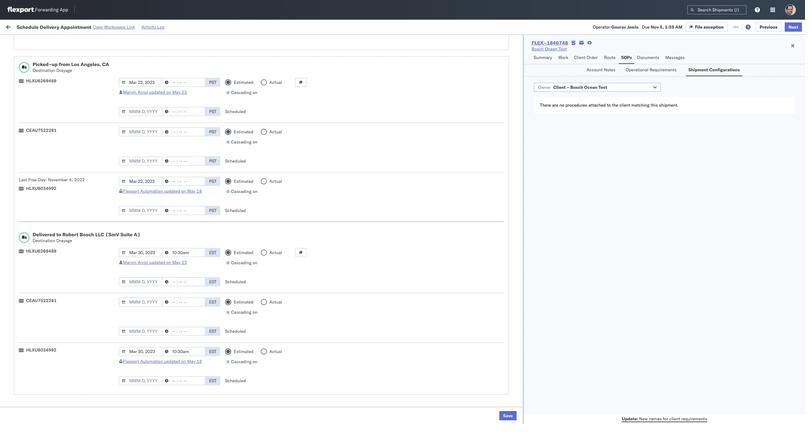 Task type: vqa. For each thing, say whether or not it's contained in the screenshot.
HLXU6269489 associated with Delivered
yes



Task type: describe. For each thing, give the bounding box(es) containing it.
november
[[48, 177, 68, 183]]

2 ocean fcl from the top
[[271, 88, 293, 93]]

9 fcl from the top
[[285, 304, 293, 310]]

4 1889466 from the top
[[501, 169, 520, 174]]

1:59 for 2nd schedule pickup from los angeles, ca button from the top of the page
[[141, 74, 151, 80]]

4 -- : -- -- text field from the top
[[162, 177, 206, 186]]

5 2130387 from the top
[[501, 291, 520, 296]]

there are no procedures attached to the client matching this shipment.
[[540, 102, 679, 108]]

10,
[[182, 345, 189, 350]]

flex
[[478, 50, 485, 54]]

8:00
[[141, 169, 151, 174]]

owner
[[539, 85, 551, 90]]

flex-1911408 for schedule pickup from los angeles, ca
[[488, 358, 520, 364]]

6 actual from the top
[[270, 349, 282, 355]]

1 ocean fcl from the top
[[271, 74, 293, 80]]

appointment for 1:59 am cdt, nov 5, 2022
[[50, 87, 76, 93]]

5 fcl from the top
[[285, 169, 293, 174]]

0 horizontal spatial jawla
[[628, 24, 639, 30]]

10:30 pm cst, jan 23, 2023 for schedule delivery appointment
[[141, 196, 199, 201]]

activity log button
[[142, 23, 164, 30]]

10 ocean fcl from the top
[[271, 358, 293, 364]]

numbers for container numbers
[[567, 50, 582, 54]]

3 2130387 from the top
[[501, 237, 520, 242]]

schedule delivery appointment for 1:59 am cdt, nov 5, 2022
[[14, 87, 76, 93]]

1 vertical spatial client
[[670, 417, 681, 422]]

feb down 7:30 am cst, feb 3, 2023
[[170, 304, 178, 310]]

angeles, for fourth schedule pickup from los angeles, ca button from the bottom of the page schedule pickup from los angeles, ca link
[[66, 182, 83, 188]]

2 karl from the left
[[441, 291, 449, 296]]

schedule pickup from los angeles, ca link for fifth schedule pickup from los angeles, ca button from the bottom of the page
[[14, 128, 90, 134]]

mbl/mawb
[[608, 50, 629, 54]]

pickup for schedule pickup from rotterdam, netherlands button associated with 10:30 pm cst, jan 23, 2023
[[33, 209, 47, 215]]

17,
[[179, 385, 186, 391]]

gaurav jawla
[[720, 60, 745, 66]]

drayage inside delivered to robert bosch llc (smv suite a) destination drayage
[[56, 238, 72, 244]]

cascading for 2nd -- : -- -- text box
[[231, 90, 252, 95]]

angeles, for schedule pickup from los angeles, ca link for first schedule pickup from los angeles, ca button from the bottom
[[66, 385, 83, 391]]

8 ocean fcl from the top
[[271, 291, 293, 296]]

1 hlxu6269489, from the top
[[582, 60, 614, 66]]

1 est from the top
[[209, 250, 217, 256]]

1:00 am cst, feb 7, 2023
[[141, 331, 195, 337]]

pickup for first confirm pickup from rotterdam, netherlands button
[[31, 277, 44, 282]]

2 pst from the top
[[209, 109, 217, 114]]

cascading on for the marvin arroz updated on may 23 button related to picked-up from los angeles, ca
[[231, 90, 258, 95]]

flex-1846748 link
[[532, 40, 569, 46]]

1 lagerfeld from the left
[[391, 291, 410, 296]]

3 mmm d, yyyy text field from the top
[[119, 298, 163, 307]]

there
[[540, 102, 551, 108]]

confirm pickup from los angeles, ca link
[[14, 155, 87, 161]]

resize handle column header for mode
[[319, 48, 327, 425]]

1 pst from the top
[[209, 80, 217, 85]]

flexport for picked-up from los angeles, ca
[[123, 189, 139, 194]]

1:00 for 1:00 am cst, feb 7, 2023
[[141, 331, 151, 337]]

1 integration test account - karl lagerfeld from the left
[[330, 291, 410, 296]]

save
[[504, 414, 513, 419]]

1 horizontal spatial client
[[554, 85, 566, 90]]

3 flex-1889466 from the top
[[488, 155, 520, 161]]

cascading for second -- : -- -- text box from the bottom of the page
[[231, 310, 252, 315]]

account inside button
[[587, 67, 603, 73]]

2 actual from the top
[[270, 129, 282, 135]]

shipment configurations
[[689, 67, 741, 73]]

7 ocean fcl from the top
[[271, 250, 293, 256]]

1 confirm pickup from rotterdam, netherlands button from the top
[[14, 277, 103, 283]]

angeles, inside picked-up from los angeles, ca destination drayage
[[81, 61, 101, 67]]

app
[[60, 7, 68, 13]]

7:30 for confirm delivery
[[141, 291, 151, 296]]

upload for third upload customs clearance documents link
[[14, 304, 28, 309]]

1 ceau7522281, hlxu6269489, hlxu8034992 from the top
[[549, 60, 645, 66]]

schedule for schedule pickup from rotterdam, netherlands button for 7:30 pm cst, jan 30, 2023
[[14, 263, 32, 269]]

bosch ocean test link
[[532, 46, 567, 52]]

2 cascading on from the top
[[231, 139, 258, 145]]

3, for 1:00 am cst, feb 3, 2023
[[179, 277, 183, 283]]

work inside button
[[559, 55, 569, 60]]

mmm d, yyyy text field for second -- : -- -- text box from the bottom of the page
[[119, 327, 163, 336]]

180
[[149, 24, 157, 29]]

client order button
[[572, 52, 602, 64]]

omkar
[[720, 74, 733, 80]]

forwarding app
[[35, 7, 68, 13]]

scheduled for 1st -- : -- -- text box from the bottom
[[225, 379, 246, 384]]

ceau7522281, hlxu6269489, hlxu8034992 for schedule delivery appointment link associated with 1:59 am cdt, nov 5, 2022
[[549, 87, 645, 93]]

destination inside picked-up from los angeles, ca destination drayage
[[33, 68, 55, 73]]

7:30 pm cst, feb 4, 2023
[[141, 304, 195, 310]]

1 -- : -- -- text field from the top
[[162, 78, 206, 87]]

test
[[369, 345, 379, 350]]

due
[[642, 24, 650, 30]]

4 2130384 from the top
[[501, 318, 520, 323]]

2 schedule delivery appointment from the top
[[14, 141, 76, 147]]

schedule pickup from los angeles, ca for 3rd schedule pickup from los angeles, ca button from the top
[[14, 101, 90, 106]]

1 1889466 from the top
[[501, 128, 520, 134]]

container numbers
[[549, 50, 582, 54]]

1 vertical spatial gaurav
[[720, 60, 734, 66]]

ca for 1st schedule pickup from los angeles, ca button
[[84, 60, 90, 66]]

2 1:59 am cdt, nov 5, 2022 from the top
[[141, 88, 196, 93]]

schedule pickup from los angeles, ca for sixth schedule pickup from los angeles, ca button from the top of the page
[[14, 223, 90, 228]]

12:00 am cst, feb 10, 2023
[[141, 345, 200, 350]]

4 flex-1889466 from the top
[[488, 169, 520, 174]]

messages button
[[664, 52, 689, 64]]

last free day: november 4, 2022
[[19, 177, 85, 183]]

0 vertical spatial to
[[607, 102, 611, 108]]

messages
[[666, 55, 685, 60]]

confirm pickup from los angeles, ca button
[[14, 155, 87, 161]]

mbl/mawb numbers
[[608, 50, 645, 54]]

savant
[[734, 74, 747, 80]]

jan for schedule delivery appointment link corresponding to 10:30 pm cst, jan 23, 2023
[[173, 196, 180, 201]]

4 upload customs clearance documents link from the top
[[14, 344, 91, 350]]

mmm d, yyyy text field for arroz
[[119, 248, 163, 258]]

0 horizontal spatial account
[[361, 291, 378, 296]]

snoozed : no
[[129, 38, 151, 43]]

5 est from the top
[[209, 349, 217, 355]]

schedule for 1st schedule pickup from los angeles, ca button
[[14, 60, 32, 66]]

28,
[[181, 237, 188, 242]]

schedule for 10:30 pm cst, jan 23, 2023 schedule delivery appointment "button"
[[14, 196, 32, 201]]

3 est from the top
[[209, 300, 217, 305]]

marvin arroz updated on may 23 button for picked-up from los angeles, ca
[[123, 90, 187, 95]]

13,
[[179, 182, 185, 188]]

test123456 for schedule delivery appointment link associated with 1:59 am cdt, nov 5, 2022
[[608, 88, 634, 93]]

los for fourth schedule pickup from los angeles, ca button from the bottom of the page
[[58, 182, 65, 188]]

1 flex-1889466 from the top
[[488, 128, 520, 134]]

schedule pickup from rotterdam, netherlands link for 7:30 pm cst, jan 30, 2023
[[14, 263, 105, 269]]

2022 for confirm pickup from los angeles, ca link at the left of the page
[[187, 155, 198, 161]]

10:30 pm cst, jan 23, 2023 for schedule pickup from rotterdam, netherlands
[[141, 209, 199, 215]]

2 confirm pickup from rotterdam, netherlands link from the top
[[14, 317, 103, 323]]

mmm d, yyyy text field for second -- : -- -- text field from the top
[[119, 206, 163, 215]]

marvin arroz updated on may 23 for delivered to robert bosch llc (smv suite a)
[[123, 260, 187, 266]]

activity log
[[142, 24, 164, 30]]

flex-1662119
[[488, 223, 520, 229]]

consignee button
[[385, 48, 468, 54]]

confirm delivery button for 8:00 am cst, dec 24, 2022
[[14, 168, 47, 175]]

status
[[34, 38, 45, 43]]

picked-
[[33, 61, 52, 67]]

sops
[[622, 55, 633, 60]]

2 lagerfeld from the left
[[450, 291, 468, 296]]

previous button
[[756, 22, 782, 32]]

delivery for 8:00 am cst, dec 24, 2022
[[31, 169, 47, 174]]

18 for delivered to robert bosch llc (smv suite a)
[[197, 359, 202, 365]]

2 schedule pickup from los angeles, ca button from the top
[[14, 73, 90, 80]]

6:00
[[141, 155, 151, 161]]

angeles, for 3rd schedule pickup from los angeles, ca button from the top schedule pickup from los angeles, ca link
[[66, 101, 83, 106]]

mawb1234
[[608, 413, 632, 418]]

3 flex-2130384 from the top
[[488, 304, 520, 310]]

destination inside delivered to robert bosch llc (smv suite a) destination drayage
[[33, 238, 55, 244]]

1 actual from the top
[[270, 80, 282, 85]]

2 -- : -- -- text field from the top
[[162, 107, 206, 116]]

1 test123456 from the top
[[608, 60, 634, 66]]

1893174
[[501, 182, 520, 188]]

usa
[[351, 345, 360, 350]]

estimated for fifth -- : -- -- text box from the bottom of the page
[[234, 129, 254, 135]]

flex-2001714
[[488, 413, 520, 418]]

by:
[[22, 38, 28, 43]]

3 -- : -- -- text field from the top
[[162, 248, 206, 258]]

7:30 pm cst, jan 30, 2023 for schedule pickup from rotterdam, netherlands
[[141, 264, 197, 269]]

marvin for ca
[[123, 90, 137, 95]]

work
[[18, 22, 34, 31]]

5 -- : -- -- text field from the top
[[162, 347, 206, 357]]

schedule delivery appointment for 7:30 pm cst, jan 30, 2023
[[14, 250, 76, 255]]

cascading on for flexport automation updated on may 18 button corresponding to picked-up from los angeles, ca
[[231, 189, 258, 195]]

confirm for 8:00 am cst, dec 24, 2022
[[14, 169, 30, 174]]

5 flex-2130387 from the top
[[488, 291, 520, 296]]

at
[[129, 24, 133, 29]]

flex id button
[[475, 48, 540, 54]]

1:00 for 1:00 am cst, feb 3, 2023
[[141, 277, 151, 283]]

1 schedule pickup from los angeles, ca button from the top
[[14, 60, 90, 67]]

4 est from the top
[[209, 329, 217, 335]]

30, for schedule delivery appointment
[[178, 250, 185, 256]]

3 schedule pickup from los angeles, ca button from the top
[[14, 100, 90, 107]]

status : ready for work, blocked, in progress
[[34, 38, 112, 43]]

3 1889466 from the top
[[501, 155, 520, 161]]

1 karl from the left
[[382, 291, 390, 296]]

fcl for 2nd schedule pickup from los angeles, ca button from the bottom of the page's schedule pickup from los angeles, ca link
[[285, 358, 293, 364]]

flexport automation updated on may 18 button for picked-up from los angeles, ca
[[123, 189, 202, 194]]

import work button
[[52, 24, 78, 29]]

updated for the marvin arroz updated on may 23 button corresponding to delivered to robert bosch llc (smv suite a)
[[149, 260, 165, 266]]

forwarding app link
[[7, 7, 68, 13]]

netherlands for 7:30 pm cst, jan 30, 2023
[[81, 263, 105, 269]]

6 ocean fcl from the top
[[271, 182, 293, 188]]

2 schedule delivery appointment link from the top
[[14, 141, 76, 147]]

5 cascading on from the top
[[231, 310, 258, 315]]

message
[[90, 24, 107, 29]]

1:59 for 2nd schedule pickup from los angeles, ca button from the bottom of the page
[[141, 358, 151, 364]]

fcl for fourth upload customs clearance documents link from the bottom of the page
[[285, 115, 293, 120]]

12:00
[[141, 345, 153, 350]]

1 integration from the left
[[330, 291, 351, 296]]

8:00 am cst, dec 24, 2022
[[141, 169, 198, 174]]

3 resize handle column header from the left
[[261, 48, 268, 425]]

confirm delivery link for 1:00 am cst, feb 7, 2023
[[14, 331, 47, 337]]

7:30 am cst, feb 3, 2023
[[141, 291, 195, 296]]

workitem
[[7, 50, 23, 54]]

activity
[[142, 24, 156, 30]]

1:59 am cst, dec 14, 2022
[[141, 128, 198, 134]]

flex-1846748 for 1:59 am cdt, nov 5, 2022's schedule delivery appointment "button"
[[488, 88, 520, 93]]

this
[[651, 102, 659, 108]]

route button
[[602, 52, 619, 64]]

4 ocean fcl from the top
[[271, 128, 293, 134]]

rotterdam, for 1:00 am cst, feb 3, 2023
[[56, 277, 77, 282]]

1:00 for 1:00 am cst, nov 9, 2022
[[141, 115, 151, 120]]

1 1:59 am cdt, nov 5, 2022 from the top
[[141, 74, 196, 80]]

5 schedule pickup from los angeles, ca button from the top
[[14, 182, 90, 189]]

4 flex-2130384 from the top
[[488, 318, 520, 323]]

deadline
[[141, 50, 156, 54]]

0 horizontal spatial -
[[379, 291, 381, 296]]

2001714
[[501, 413, 520, 418]]

9 ocean fcl from the top
[[271, 304, 293, 310]]

delivery for 1:59 am cst, feb 15, 2023
[[33, 372, 49, 377]]

2022 for fifth schedule pickup from los angeles, ca button from the bottom of the page's schedule pickup from los angeles, ca link
[[188, 128, 198, 134]]

flex-2130384 for schedule delivery appointment
[[488, 250, 520, 256]]

2 confirm pickup from rotterdam, netherlands from the top
[[14, 317, 103, 323]]

2 est from the top
[[209, 279, 217, 285]]

updated for flexport automation updated on may 18 button for delivered to robert bosch llc (smv suite a)
[[164, 359, 180, 365]]

11 resize handle column header from the left
[[795, 48, 802, 425]]

4 actual from the top
[[270, 250, 282, 256]]

los for 1st schedule pickup from los angeles, ca button
[[58, 60, 65, 66]]

fcl for schedule delivery appointment link corresponding to 7:30 pm cst, jan 30, 2023
[[285, 250, 293, 256]]

1:59 am cst, jan 13, 2023
[[141, 182, 197, 188]]

8 fcl from the top
[[285, 291, 293, 296]]

pickup for fifth schedule pickup from los angeles, ca button from the bottom of the page
[[33, 128, 47, 133]]

may up "1:00 am cst, feb 3, 2023"
[[172, 260, 181, 266]]

7 schedule pickup from los angeles, ca button from the top
[[14, 358, 90, 365]]

message (0)
[[90, 24, 115, 29]]

1 confirm pickup from rotterdam, netherlands from the top
[[14, 277, 103, 282]]

flexport automation updated on may 18 for picked-up from los angeles, ca
[[123, 189, 202, 194]]

2 1889466 from the top
[[501, 142, 520, 147]]

operator: gaurav jawla
[[593, 24, 639, 30]]

upload customs clearance documents for 1st upload customs clearance documents link from the bottom of the page
[[14, 345, 91, 350]]

due nov 5, 1:59 am
[[642, 24, 683, 30]]

2 flex-1889466 from the top
[[488, 142, 520, 147]]

2 integration test account - karl lagerfeld from the left
[[388, 291, 468, 296]]

4 schedule pickup from los angeles, ca button from the top
[[14, 128, 90, 134]]

name
[[341, 50, 350, 54]]

schedule delivery appointment copy workspace link
[[17, 24, 135, 30]]

flex id
[[478, 50, 489, 54]]

ceau7522281 for picked-
[[26, 128, 57, 133]]

netherlands for 10:30 pm cst, jan 23, 2023
[[81, 209, 105, 215]]

1 confirm pickup from rotterdam, netherlands link from the top
[[14, 277, 103, 283]]

flex-2130387 for confirm pickup from rotterdam, netherlands
[[488, 277, 520, 283]]

for for work,
[[59, 38, 64, 43]]

mmm d, yyyy text field for fifth -- : -- -- text box from the bottom of the page
[[119, 157, 163, 166]]

6:00 pm cst, dec 23, 2022
[[141, 155, 198, 161]]

schedule pickup from los angeles, ca link for fourth schedule pickup from los angeles, ca button from the bottom of the page
[[14, 182, 90, 188]]

ca for first schedule pickup from los angeles, ca button from the bottom
[[84, 385, 90, 391]]

(smv
[[105, 232, 119, 238]]

4 7:30 from the top
[[141, 304, 151, 310]]

schedule pickup from rotterdam, netherlands button for 7:30 pm cst, jan 30, 2023
[[14, 263, 105, 270]]

10 resize handle column header from the left
[[768, 48, 775, 425]]

flexport. image
[[7, 7, 35, 13]]

clearance for 1st upload customs clearance documents link from the bottom of the page
[[48, 345, 67, 350]]

delivered
[[33, 232, 55, 238]]

container numbers button
[[546, 48, 599, 54]]

save button
[[500, 412, 517, 421]]

container
[[549, 50, 566, 54]]

Search Shipments (/) text field
[[688, 5, 747, 14]]

3 upload customs clearance documents link from the top
[[14, 304, 91, 310]]

may down '10,'
[[187, 359, 196, 365]]

log
[[157, 24, 164, 30]]

2 schedule delivery appointment button from the top
[[14, 141, 76, 148]]

1 -- : -- -- text field from the top
[[162, 127, 206, 137]]

robert
[[62, 232, 78, 238]]

3 1:59 am cdt, nov 5, 2022 from the top
[[141, 101, 196, 107]]

filtered
[[6, 38, 21, 43]]

requirements
[[650, 67, 677, 73]]

delivery for 7:30 am cst, feb 3, 2023
[[31, 290, 47, 296]]

1989365
[[501, 345, 520, 350]]

3 -- : -- -- text field from the top
[[162, 157, 206, 166]]

mmm d, yyyy text field for fifth -- : -- -- text box
[[119, 278, 163, 287]]

6 est from the top
[[209, 379, 217, 384]]

3 2130384 from the top
[[501, 304, 520, 310]]

angeles, for confirm pickup from los angeles, ca link at the left of the page
[[64, 155, 80, 161]]

blocked,
[[76, 38, 91, 43]]

pickup for fourth schedule pickup from los angeles, ca button from the bottom of the page
[[33, 182, 47, 188]]

pickup for 2nd schedule pickup from los angeles, ca button from the top of the page
[[33, 74, 47, 79]]

2 horizontal spatial -
[[567, 85, 570, 90]]

Search Work text field
[[599, 22, 666, 31]]

5 -- : -- -- text field from the top
[[162, 278, 206, 287]]

upload for 1st upload customs clearance documents link from the bottom of the page
[[14, 345, 28, 350]]

client name
[[330, 50, 350, 54]]

5 confirm from the top
[[14, 317, 30, 323]]

copy
[[93, 24, 103, 30]]



Task type: locate. For each thing, give the bounding box(es) containing it.
mmm d, yyyy text field down 7:30 am cst, feb 3, 2023
[[119, 298, 163, 307]]

ceau7522281, up no
[[549, 87, 581, 93]]

cdt,
[[160, 74, 170, 80], [160, 88, 170, 93], [160, 101, 170, 107]]

1 vertical spatial mmm d, yyyy text field
[[119, 248, 163, 258]]

0 vertical spatial schedule pickup from rotterdam, netherlands
[[14, 209, 105, 215]]

upload for fourth upload customs clearance documents link from the bottom of the page
[[14, 114, 28, 120]]

1 vertical spatial 18
[[197, 359, 202, 365]]

2 arroz from the top
[[138, 260, 148, 266]]

feb up 1:59 am cst, feb 17, 2023
[[171, 372, 178, 377]]

confirm for 1:00 am cst, feb 3, 2023
[[14, 277, 30, 282]]

workspace
[[104, 24, 126, 30]]

hlxu6269489 for delivered
[[26, 249, 56, 254]]

4 schedule delivery appointment button from the top
[[14, 249, 76, 256]]

1 vertical spatial ceau7522281
[[26, 298, 57, 304]]

1 vertical spatial flex-1911408
[[488, 372, 520, 377]]

confirm pickup from rotterdam, netherlands button
[[14, 277, 103, 283], [14, 317, 103, 324]]

free
[[28, 177, 37, 183]]

ready
[[47, 38, 58, 43]]

operational requirements
[[626, 67, 677, 73]]

customs for 1st upload customs clearance documents link from the bottom of the page
[[29, 345, 47, 350]]

1 horizontal spatial gaurav
[[720, 60, 734, 66]]

1 horizontal spatial numbers
[[630, 50, 645, 54]]

flexport automation updated on may 18 down '1:59 am cst, jan 13, 2023'
[[123, 189, 202, 194]]

1 horizontal spatial jawla
[[735, 60, 745, 66]]

schedule pickup from los angeles, ca link for 2nd schedule pickup from los angeles, ca button from the bottom of the page
[[14, 358, 90, 364]]

1 vertical spatial confirm pickup from rotterdam, netherlands button
[[14, 317, 103, 324]]

2 flexport automation updated on may 18 button from the top
[[123, 359, 202, 365]]

1911408 for schedule pickup from los angeles, ca
[[501, 358, 520, 364]]

pickup for confirm pickup from los angeles, ca button
[[31, 155, 44, 161]]

scheduled
[[225, 109, 246, 114], [225, 159, 246, 164], [225, 208, 246, 214], [225, 279, 246, 285], [225, 329, 246, 335], [225, 379, 246, 384]]

flex-2130387 for schedule pickup from rotterdam, netherlands
[[488, 209, 520, 215]]

confirm for 7:30 am cst, feb 3, 2023
[[14, 290, 30, 296]]

mode button
[[268, 48, 320, 54]]

air
[[271, 345, 277, 350]]

1 vertical spatial automation
[[140, 359, 163, 365]]

1 flexport automation updated on may 18 button from the top
[[123, 189, 202, 194]]

5 estimated from the top
[[234, 300, 254, 305]]

6 resize handle column header from the left
[[467, 48, 475, 425]]

flexport automation updated on may 18 button down the 12:00 am cst, feb 10, 2023 in the bottom of the page
[[123, 359, 202, 365]]

1 vertical spatial hlxu6269489
[[26, 249, 56, 254]]

bosch
[[532, 46, 544, 52], [571, 85, 584, 90], [330, 115, 342, 120], [388, 115, 400, 120], [330, 169, 342, 174], [388, 169, 400, 174], [80, 232, 94, 238]]

0 vertical spatial for
[[59, 38, 64, 43]]

1 confirm delivery link from the top
[[14, 168, 47, 174]]

0 vertical spatial 3,
[[179, 277, 183, 283]]

1 vertical spatial marvin
[[123, 260, 137, 266]]

0 vertical spatial confirm delivery
[[14, 169, 47, 174]]

ca
[[84, 60, 90, 66], [102, 61, 109, 67], [84, 74, 90, 79], [84, 101, 90, 106], [84, 128, 90, 133], [82, 155, 87, 161], [84, 182, 90, 188], [84, 223, 90, 228], [84, 358, 90, 364], [84, 385, 90, 391]]

0 horizontal spatial karl
[[382, 291, 390, 296]]

2 -- : -- -- text field from the top
[[162, 206, 206, 215]]

2 18 from the top
[[197, 359, 202, 365]]

cascading on for flexport automation updated on may 18 button for delivered to robert bosch llc (smv suite a)
[[231, 359, 258, 365]]

client right owner
[[554, 85, 566, 90]]

7:30 up 7:30 pm cst, feb 4, 2023
[[141, 291, 151, 296]]

hlxu6269489, down account notes
[[582, 74, 614, 79]]

feb down the 12:00 am cst, feb 10, 2023 in the bottom of the page
[[171, 358, 178, 364]]

7:30 down 10:30 pm cst, jan 28, 2023 at the left bottom
[[141, 250, 151, 256]]

0 horizontal spatial lagerfeld
[[391, 291, 410, 296]]

operational
[[626, 67, 649, 73]]

llc
[[95, 232, 104, 238]]

customs for 3rd upload customs clearance documents link from the bottom
[[29, 236, 47, 242]]

4, down 7:30 am cst, feb 3, 2023
[[179, 304, 183, 310]]

scheduled for second -- : -- -- text field from the top
[[225, 208, 246, 214]]

7,
[[179, 331, 183, 337]]

0 vertical spatial confirm pickup from rotterdam, netherlands link
[[14, 277, 103, 283]]

8 resize handle column header from the left
[[597, 48, 605, 425]]

from inside picked-up from los angeles, ca destination drayage
[[59, 61, 70, 67]]

-- : -- -- text field down 9,
[[162, 127, 206, 137]]

2 confirm pickup from rotterdam, netherlands button from the top
[[14, 317, 103, 324]]

0 vertical spatial arroz
[[138, 90, 148, 95]]

flexport automation updated on may 18 button for delivered to robert bosch llc (smv suite a)
[[123, 359, 202, 365]]

updated down '1:59 am cst, jan 13, 2023'
[[164, 189, 180, 194]]

test123456 up the
[[608, 88, 634, 93]]

client right the
[[620, 102, 631, 108]]

2 upload customs clearance documents link from the top
[[14, 236, 91, 242]]

shipment
[[689, 67, 709, 73]]

1 vertical spatial confirm delivery link
[[14, 290, 47, 296]]

23, up 24,
[[179, 155, 186, 161]]

0 vertical spatial automation
[[140, 189, 163, 194]]

5 actual from the top
[[270, 300, 282, 305]]

pickup
[[33, 60, 47, 66], [33, 74, 47, 79], [33, 101, 47, 106], [33, 128, 47, 133], [31, 155, 44, 161], [33, 182, 47, 188], [33, 209, 47, 215], [33, 223, 47, 228], [33, 263, 47, 269], [31, 277, 44, 282], [31, 317, 44, 323], [33, 358, 47, 364], [33, 385, 47, 391]]

client inside button
[[574, 55, 586, 60]]

0 vertical spatial confirm pickup from rotterdam, netherlands button
[[14, 277, 103, 283]]

1:59 am cst, feb 15, 2023 down the 12:00 am cst, feb 10, 2023 in the bottom of the page
[[141, 358, 198, 364]]

customs
[[29, 114, 47, 120], [29, 236, 47, 242], [29, 304, 47, 309], [29, 345, 47, 350]]

client left "name"
[[330, 50, 340, 54]]

day:
[[38, 177, 47, 183]]

updated up the 1:00 am cst, nov 9, 2022 at the left top of the page
[[149, 90, 165, 95]]

6 -- : -- -- text field from the top
[[162, 327, 206, 336]]

numbers up sops
[[630, 50, 645, 54]]

6 cascading from the top
[[231, 359, 252, 365]]

15, up the '17,'
[[179, 372, 186, 377]]

0 horizontal spatial numbers
[[567, 50, 582, 54]]

upload customs clearance documents link
[[14, 114, 91, 120], [14, 236, 91, 242], [14, 304, 91, 310], [14, 344, 91, 350]]

5 pst from the top
[[209, 179, 217, 184]]

am for first schedule pickup from los angeles, ca button from the bottom
[[152, 385, 159, 391]]

10:30 pm cst, jan 23, 2023 down '1:59 am cst, jan 13, 2023'
[[141, 196, 199, 201]]

1 flexport from the top
[[123, 189, 139, 194]]

4 clearance from the top
[[48, 345, 67, 350]]

4 pst from the top
[[209, 159, 217, 164]]

may up 9,
[[172, 90, 181, 95]]

MMM D, YYYY text field
[[119, 78, 163, 87], [119, 107, 163, 116], [119, 127, 163, 137], [119, 157, 163, 166], [119, 206, 163, 215], [119, 278, 163, 287], [119, 327, 163, 336], [119, 347, 163, 357], [119, 377, 163, 386]]

0 vertical spatial 15,
[[179, 358, 186, 364]]

1 marvin arroz updated on may 23 button from the top
[[123, 90, 187, 95]]

1 vertical spatial 7:30 pm cst, jan 30, 2023
[[141, 264, 197, 269]]

10 fcl from the top
[[285, 358, 293, 364]]

ceau7522281, hlxu6269489, hlxu8034992 down account notes
[[549, 74, 645, 79]]

3 confirm from the top
[[14, 277, 30, 282]]

4, for 2023
[[179, 304, 183, 310]]

dec left 14,
[[171, 128, 179, 134]]

2 vertical spatial confirm delivery button
[[14, 331, 47, 337]]

4 resize handle column header from the left
[[319, 48, 327, 425]]

2 marvin from the top
[[123, 260, 137, 266]]

fcl for 2nd schedule pickup from los angeles, ca button from the top of the page schedule pickup from los angeles, ca link
[[285, 74, 293, 80]]

for for client
[[663, 417, 669, 422]]

2 : from the left
[[143, 38, 144, 43]]

3, down "1:00 am cst, feb 3, 2023"
[[179, 291, 183, 296]]

1 horizontal spatial -
[[437, 291, 440, 296]]

2 vertical spatial confirm delivery link
[[14, 331, 47, 337]]

3 mmm d, yyyy text field from the top
[[119, 127, 163, 137]]

1 vertical spatial marvin arroz updated on may 23
[[123, 260, 187, 266]]

rotterdam, for 10:30 pm cst, jan 23, 2023
[[58, 209, 80, 215]]

7 schedule pickup from los angeles, ca link from the top
[[14, 358, 90, 364]]

cascading for second -- : -- -- text field from the top
[[231, 189, 252, 195]]

1:00 up 7:30 am cst, feb 3, 2023
[[141, 277, 151, 283]]

schedule for 2nd schedule pickup from los angeles, ca button from the top of the page
[[14, 74, 32, 79]]

1 vertical spatial flexport automation updated on may 18 button
[[123, 359, 202, 365]]

0 horizontal spatial 4,
[[69, 177, 73, 183]]

flex-1889466 button
[[478, 127, 521, 135], [478, 127, 521, 135], [478, 140, 521, 149], [478, 140, 521, 149], [478, 154, 521, 162], [478, 154, 521, 162], [478, 167, 521, 176], [478, 167, 521, 176]]

nov for fourth upload customs clearance documents link from the bottom of the page
[[171, 115, 179, 120]]

2 ceau7522281, hlxu6269489, hlxu8034992 from the top
[[549, 74, 645, 79]]

resize handle column header for flex id
[[539, 48, 546, 425]]

account notes button
[[585, 64, 620, 76]]

mmm d, yyyy text field down "8:00"
[[119, 177, 163, 186]]

1 vertical spatial 23,
[[181, 196, 188, 201]]

6 pst from the top
[[209, 208, 217, 214]]

4 ceau7522281, from the top
[[549, 101, 581, 106]]

los
[[58, 60, 65, 66], [71, 61, 79, 67], [58, 74, 65, 79], [58, 101, 65, 106], [58, 128, 65, 133], [56, 155, 62, 161], [58, 182, 65, 188], [58, 223, 65, 228], [58, 358, 65, 364], [58, 385, 65, 391]]

flex-1893174
[[488, 182, 520, 188]]

schedule pickup from rotterdam, netherlands
[[14, 209, 105, 215], [14, 263, 105, 269]]

upload
[[14, 114, 28, 120], [14, 236, 28, 242], [14, 304, 28, 309], [14, 345, 28, 350]]

1 vertical spatial 23
[[182, 260, 187, 266]]

hlxu6269489 down "picked-"
[[26, 78, 56, 84]]

1 vertical spatial 1:00
[[141, 277, 151, 283]]

1 vertical spatial cdt,
[[160, 88, 170, 93]]

5, for 3rd schedule pickup from los angeles, ca button from the top schedule pickup from los angeles, ca link
[[180, 101, 184, 107]]

marvin for (smv
[[123, 260, 137, 266]]

flexport automation updated on may 18 button down '1:59 am cst, jan 13, 2023'
[[123, 189, 202, 194]]

schedule pickup from rotterdam, netherlands button
[[14, 209, 105, 216], [14, 263, 105, 270]]

client for client name
[[330, 50, 340, 54]]

schedule pickup from los angeles, ca for fourth schedule pickup from los angeles, ca button from the bottom of the page
[[14, 182, 90, 188]]

test123456 down sops
[[608, 60, 634, 66]]

rotterdam, for 7:30 pm cst, jan 30, 2023
[[58, 263, 80, 269]]

pickup for 2nd confirm pickup from rotterdam, netherlands button
[[31, 317, 44, 323]]

1 vertical spatial 10:30
[[141, 209, 153, 215]]

689 at risk
[[120, 24, 141, 29]]

filtered by:
[[6, 38, 28, 43]]

feb left 7,
[[171, 331, 178, 337]]

1 vertical spatial client
[[574, 55, 586, 60]]

confirm delivery
[[14, 169, 47, 174], [14, 290, 47, 296], [14, 331, 47, 337]]

customs for fourth upload customs clearance documents link from the bottom of the page
[[29, 114, 47, 120]]

4, right november
[[69, 177, 73, 183]]

0 vertical spatial flexport automation updated on may 18
[[123, 189, 202, 194]]

picked-up from los angeles, ca destination drayage
[[33, 61, 109, 73]]

ceau7522281, down container numbers
[[549, 60, 581, 66]]

1 upload customs clearance documents link from the top
[[14, 114, 91, 120]]

configurations
[[710, 67, 741, 73]]

1 upload from the top
[[14, 114, 28, 120]]

1 vertical spatial 3,
[[179, 291, 183, 296]]

1 ceau7522281, from the top
[[549, 60, 581, 66]]

5 ocean fcl from the top
[[271, 169, 293, 174]]

2 integration from the left
[[388, 291, 409, 296]]

5 schedule delivery appointment button from the top
[[14, 371, 76, 378]]

dec up 8:00 am cst, dec 24, 2022
[[170, 155, 178, 161]]

test
[[559, 46, 567, 52], [599, 85, 608, 90], [357, 115, 365, 120], [415, 115, 423, 120], [357, 169, 365, 174], [415, 169, 423, 174], [352, 291, 360, 296], [410, 291, 419, 296]]

4 scheduled from the top
[[225, 279, 246, 285]]

1 15, from the top
[[179, 358, 186, 364]]

2 schedule pickup from los angeles, ca from the top
[[14, 74, 90, 79]]

3 flex-2130387 from the top
[[488, 237, 520, 242]]

copy workspace link button
[[93, 24, 135, 30]]

flex-1846748
[[532, 40, 569, 46], [488, 60, 520, 66], [488, 74, 520, 80], [488, 88, 520, 93], [488, 101, 520, 107], [488, 115, 520, 120]]

marvin arroz updated on may 23 up the 1:00 am cst, nov 9, 2022 at the left top of the page
[[123, 90, 187, 95]]

test123456 down notes
[[608, 74, 634, 80]]

23, down 13,
[[181, 196, 188, 201]]

0 vertical spatial flexport
[[123, 189, 139, 194]]

(0)
[[107, 24, 115, 29]]

3 10:30 from the top
[[141, 237, 153, 242]]

gaurav up mbl/mawb on the top
[[612, 24, 627, 30]]

schedule delivery appointment button for 1:59 am cst, feb 15, 2023
[[14, 371, 76, 378]]

nov for schedule delivery appointment link associated with 1:59 am cdt, nov 5, 2022
[[171, 88, 179, 93]]

no
[[560, 102, 565, 108]]

2 hlxu6269489 from the top
[[26, 249, 56, 254]]

3, up 7:30 am cst, feb 3, 2023
[[179, 277, 183, 283]]

flexport automation updated on may 18 down the 12:00 am cst, feb 10, 2023 in the bottom of the page
[[123, 359, 202, 365]]

1 vertical spatial confirm pickup from rotterdam, netherlands link
[[14, 317, 103, 323]]

0 vertical spatial gaurav
[[612, 24, 627, 30]]

pickup for 2nd schedule pickup from los angeles, ca button from the bottom of the page
[[33, 358, 47, 364]]

1 horizontal spatial to
[[607, 102, 611, 108]]

client for client order
[[574, 55, 586, 60]]

schedule for fourth schedule delivery appointment "button" from the bottom of the page
[[14, 141, 32, 147]]

7:30 down 7:30 am cst, feb 3, 2023
[[141, 304, 151, 310]]

: for status
[[45, 38, 46, 43]]

schedule pickup from los angeles, ca for 2nd schedule pickup from los angeles, ca button from the top of the page
[[14, 74, 90, 79]]

30, up "1:00 am cst, feb 3, 2023"
[[178, 264, 185, 269]]

nov for 2nd schedule pickup from los angeles, ca button from the top of the page schedule pickup from los angeles, ca link
[[171, 74, 179, 80]]

1 schedule pickup from rotterdam, netherlands link from the top
[[14, 209, 105, 215]]

0 horizontal spatial integration
[[330, 291, 351, 296]]

1:59 am cst, feb 15, 2023 for schedule delivery appointment
[[141, 372, 198, 377]]

schedule pickup from los angeles, ca for 2nd schedule pickup from los angeles, ca button from the bottom of the page
[[14, 358, 90, 364]]

7 schedule pickup from los angeles, ca from the top
[[14, 358, 90, 364]]

3 test123456 from the top
[[608, 88, 634, 93]]

: left ready
[[45, 38, 46, 43]]

1 vertical spatial confirm delivery button
[[14, 290, 47, 297]]

confirm for 1:00 am cst, feb 7, 2023
[[14, 331, 30, 337]]

2 horizontal spatial account
[[587, 67, 603, 73]]

18
[[197, 189, 202, 194], [197, 359, 202, 365]]

1 horizontal spatial :
[[143, 38, 144, 43]]

schedule delivery appointment for 1:59 am cst, feb 15, 2023
[[14, 372, 76, 377]]

ceau7522281, hlxu6269489, hlxu8034992 up attached
[[549, 87, 645, 93]]

operational requirements button
[[624, 64, 683, 76]]

0 vertical spatial 10:30
[[141, 196, 153, 201]]

test123456 for 3rd schedule pickup from los angeles, ca button from the top schedule pickup from los angeles, ca link
[[608, 101, 634, 107]]

1911408 up 1988285
[[501, 372, 520, 377]]

1 vertical spatial to
[[56, 232, 61, 238]]

feb up 7:30 am cst, feb 3, 2023
[[171, 277, 178, 283]]

lululemon usa inc. test
[[330, 345, 379, 350]]

drayage down up
[[56, 68, 72, 73]]

3 scheduled from the top
[[225, 208, 246, 214]]

mmm d, yyyy text field for first -- : -- -- text field from the top of the page
[[119, 127, 163, 137]]

schedule pickup from los angeles, ca link for first schedule pickup from los angeles, ca button from the bottom
[[14, 385, 90, 391]]

0 vertical spatial marvin arroz updated on may 23
[[123, 90, 187, 95]]

0 vertical spatial confirm delivery button
[[14, 168, 47, 175]]

fcl for schedule delivery appointment link associated with 1:59 am cdt, nov 5, 2022
[[285, 88, 293, 93]]

clearance for third upload customs clearance documents link
[[48, 304, 67, 309]]

7:30 up "1:00 am cst, feb 3, 2023"
[[141, 264, 151, 269]]

summary button
[[532, 52, 556, 64]]

destination down "picked-"
[[33, 68, 55, 73]]

23 up 9,
[[182, 90, 187, 95]]

: left no
[[143, 38, 144, 43]]

ceau7522281, hlxu6269489, hlxu8034992 up account notes
[[549, 60, 645, 66]]

file
[[700, 24, 708, 29], [696, 24, 703, 30]]

0 vertical spatial upload customs clearance documents button
[[14, 114, 91, 121]]

automation down '1:59 am cst, jan 13, 2023'
[[140, 189, 163, 194]]

jawla up savant on the top right of page
[[735, 60, 745, 66]]

5 schedule delivery appointment from the top
[[14, 372, 76, 377]]

automation down 12:00
[[140, 359, 163, 365]]

0 vertical spatial 7:30 pm cst, jan 30, 2023
[[141, 250, 197, 256]]

numbers up client order
[[567, 50, 582, 54]]

2 15, from the top
[[179, 372, 186, 377]]

schedule delivery appointment link for 7:30 pm cst, jan 30, 2023
[[14, 249, 76, 256]]

15, down '10,'
[[179, 358, 186, 364]]

1 vertical spatial flexport
[[123, 359, 139, 365]]

7:30
[[141, 250, 151, 256], [141, 264, 151, 269], [141, 291, 151, 296], [141, 304, 151, 310]]

2 vertical spatial dec
[[171, 169, 179, 174]]

0 vertical spatial jawla
[[628, 24, 639, 30]]

to left the
[[607, 102, 611, 108]]

MMM D, YYYY text field
[[119, 177, 163, 186], [119, 248, 163, 258], [119, 298, 163, 307]]

1 vertical spatial 4,
[[179, 304, 183, 310]]

jawla left due in the right of the page
[[628, 24, 639, 30]]

10:30 for schedule delivery appointment
[[141, 196, 153, 201]]

ocean fcl
[[271, 74, 293, 80], [271, 88, 293, 93], [271, 115, 293, 120], [271, 128, 293, 134], [271, 169, 293, 174], [271, 182, 293, 188], [271, 250, 293, 256], [271, 291, 293, 296], [271, 304, 293, 310], [271, 358, 293, 364]]

schedule pickup from los angeles, ca link
[[14, 60, 90, 66], [14, 73, 90, 80], [14, 100, 90, 107], [14, 128, 90, 134], [14, 182, 90, 188], [14, 222, 90, 229], [14, 358, 90, 364], [14, 385, 90, 391]]

14,
[[180, 128, 186, 134]]

-- : -- -- text field
[[162, 127, 206, 137], [162, 206, 206, 215], [162, 248, 206, 258], [162, 298, 206, 307], [162, 347, 206, 357]]

0 vertical spatial cdt,
[[160, 74, 170, 80]]

order
[[587, 55, 598, 60]]

client down container numbers button
[[574, 55, 586, 60]]

1 vertical spatial work
[[559, 55, 569, 60]]

23, for angeles,
[[179, 155, 186, 161]]

2 1:00 from the top
[[141, 277, 151, 283]]

confirm delivery button for 1:00 am cst, feb 7, 2023
[[14, 331, 47, 337]]

0 vertical spatial client
[[330, 50, 340, 54]]

-- : -- -- text field
[[162, 78, 206, 87], [162, 107, 206, 116], [162, 157, 206, 166], [162, 177, 206, 186], [162, 278, 206, 287], [162, 327, 206, 336], [162, 377, 206, 386]]

work right import at the top of page
[[67, 24, 78, 29]]

0 horizontal spatial client
[[620, 102, 631, 108]]

flex-1911408 up the flex-1988285
[[488, 372, 520, 377]]

2 marvin arroz updated on may 23 button from the top
[[123, 260, 187, 266]]

4 2130387 from the top
[[501, 277, 520, 283]]

resize handle column header for deadline
[[230, 48, 237, 425]]

1 vertical spatial 1:59 am cst, feb 15, 2023
[[141, 372, 198, 377]]

may down '1:59 am cst, jan 13, 2023'
[[187, 189, 196, 194]]

scheduled for 2nd -- : -- -- text box
[[225, 109, 246, 114]]

23 down 28,
[[182, 260, 187, 266]]

2 ceau7522281, from the top
[[549, 74, 581, 79]]

schedule for schedule pickup from rotterdam, netherlands button associated with 10:30 pm cst, jan 23, 2023
[[14, 209, 32, 215]]

3 ocean fcl from the top
[[271, 115, 293, 120]]

0 vertical spatial marvin arroz updated on may 23 button
[[123, 90, 187, 95]]

2 2130384 from the top
[[501, 264, 520, 269]]

feb down "1:00 am cst, feb 3, 2023"
[[171, 291, 178, 296]]

to left 'robert'
[[56, 232, 61, 238]]

2 10:30 from the top
[[141, 209, 153, 215]]

drayage
[[56, 68, 72, 73], [56, 238, 72, 244]]

1 horizontal spatial 4,
[[179, 304, 183, 310]]

4 fcl from the top
[[285, 128, 293, 134]]

pickup for 1st schedule pickup from los angeles, ca button
[[33, 60, 47, 66]]

2 3, from the top
[[179, 291, 183, 296]]

jan
[[171, 182, 177, 188], [173, 196, 180, 201], [173, 209, 180, 215], [173, 237, 180, 242], [170, 250, 177, 256], [170, 264, 177, 269]]

bosch inside delivered to robert bosch llc (smv suite a) destination drayage
[[80, 232, 94, 238]]

pickup for 3rd schedule pickup from los angeles, ca button from the top
[[33, 101, 47, 106]]

5 cascading from the top
[[231, 310, 252, 315]]

am for 12:00 am cst, feb 10, 2023's upload customs clearance documents button
[[154, 345, 162, 350]]

drayage inside picked-up from los angeles, ca destination drayage
[[56, 68, 72, 73]]

30, down 28,
[[178, 250, 185, 256]]

progress
[[96, 38, 112, 43]]

schedule pickup from los angeles, ca for 1st schedule pickup from los angeles, ca button
[[14, 60, 90, 66]]

gaurav up configurations
[[720, 60, 734, 66]]

resize handle column header
[[130, 48, 138, 425], [230, 48, 237, 425], [261, 48, 268, 425], [319, 48, 327, 425], [378, 48, 385, 425], [467, 48, 475, 425], [539, 48, 546, 425], [597, 48, 605, 425], [709, 48, 717, 425], [768, 48, 775, 425], [795, 48, 802, 425]]

0 vertical spatial hlxu6269489
[[26, 78, 56, 84]]

3 upload customs clearance documents from the top
[[14, 304, 91, 309]]

0 horizontal spatial client
[[330, 50, 340, 54]]

notes
[[604, 67, 616, 73]]

3, for 7:30 am cst, feb 3, 2023
[[179, 291, 183, 296]]

1 mmm d, yyyy text field from the top
[[119, 177, 163, 186]]

client left the requirements in the bottom right of the page
[[670, 417, 681, 422]]

0 vertical spatial confirm pickup from rotterdam, netherlands
[[14, 277, 103, 282]]

1 vertical spatial 1:59 am cdt, nov 5, 2022
[[141, 88, 196, 93]]

action
[[784, 24, 798, 29]]

2 vertical spatial 10:30
[[141, 237, 153, 242]]

confirm for 6:00 pm cst, dec 23, 2022
[[14, 155, 30, 161]]

automation for delivered to robert bosch llc (smv suite a)
[[140, 359, 163, 365]]

5 mmm d, yyyy text field from the top
[[119, 206, 163, 215]]

0 vertical spatial 1:59 am cst, feb 15, 2023
[[141, 358, 198, 364]]

updated down the 12:00 am cst, feb 10, 2023 in the bottom of the page
[[164, 359, 180, 365]]

1 horizontal spatial integration
[[388, 291, 409, 296]]

am for confirm delivery 'button' for 7:30 am cst, feb 3, 2023
[[152, 291, 159, 296]]

hlxu6269489 down delivered
[[26, 249, 56, 254]]

upload customs clearance documents for fourth upload customs clearance documents link from the bottom of the page
[[14, 114, 91, 120]]

los for first schedule pickup from los angeles, ca button from the bottom
[[58, 385, 65, 391]]

schedule for 3rd schedule pickup from los angeles, ca button from the top
[[14, 101, 32, 106]]

0 vertical spatial destination
[[33, 68, 55, 73]]

the
[[612, 102, 619, 108]]

work
[[67, 24, 78, 29], [559, 55, 569, 60]]

flex-1911408 for schedule delivery appointment
[[488, 372, 520, 377]]

ceau7522281, hlxu6269489, hlxu8034992 down owner client - bosch ocean test
[[549, 101, 645, 106]]

drayage down 'robert'
[[56, 238, 72, 244]]

schedule delivery appointment button for 1:59 am cdt, nov 5, 2022
[[14, 87, 76, 94]]

0 vertical spatial work
[[67, 24, 78, 29]]

cascading for fifth -- : -- -- text box
[[231, 260, 252, 266]]

los inside picked-up from los angeles, ca destination drayage
[[71, 61, 79, 67]]

30, for schedule pickup from rotterdam, netherlands
[[178, 264, 185, 269]]

feb left '10,'
[[173, 345, 181, 350]]

-- : -- -- text field down 28,
[[162, 248, 206, 258]]

from
[[48, 60, 57, 66], [59, 61, 70, 67], [48, 74, 57, 79], [48, 101, 57, 106], [48, 128, 57, 133], [45, 155, 54, 161], [48, 182, 57, 188], [48, 209, 57, 215], [48, 223, 57, 228], [48, 263, 57, 269], [45, 277, 54, 282], [45, 317, 54, 323], [48, 358, 57, 364], [48, 385, 57, 391]]

15,
[[179, 358, 186, 364], [179, 372, 186, 377]]

hlxu6269489, for 2nd schedule pickup from los angeles, ca button from the top of the page
[[582, 74, 614, 79]]

1:00 up 12:00
[[141, 331, 151, 337]]

1 horizontal spatial account
[[420, 291, 436, 296]]

2 vertical spatial cdt,
[[160, 101, 170, 107]]

mmm d, yyyy text field down a)
[[119, 248, 163, 258]]

destination
[[33, 68, 55, 73], [33, 238, 55, 244]]

delivery for 10:30 pm cst, jan 23, 2023
[[33, 196, 49, 201]]

10:30 pm cst, jan 23, 2023 up 10:30 pm cst, jan 28, 2023 at the left bottom
[[141, 209, 199, 215]]

4 schedule delivery appointment from the top
[[14, 250, 76, 255]]

1 2130387 from the top
[[501, 196, 520, 201]]

0 vertical spatial 18
[[197, 189, 202, 194]]

0 vertical spatial mmm d, yyyy text field
[[119, 177, 163, 186]]

2 estimated from the top
[[234, 129, 254, 135]]

am for confirm delivery 'button' associated with 8:00 am cst, dec 24, 2022
[[152, 169, 159, 174]]

account
[[587, 67, 603, 73], [361, 291, 378, 296], [420, 291, 436, 296]]

0 vertical spatial 10:30 pm cst, jan 23, 2023
[[141, 196, 199, 201]]

fcl for fourth schedule pickup from los angeles, ca button from the bottom of the page schedule pickup from los angeles, ca link
[[285, 182, 293, 188]]

clearance
[[48, 114, 67, 120], [48, 236, 67, 242], [48, 304, 67, 309], [48, 345, 67, 350]]

0 horizontal spatial work
[[67, 24, 78, 29]]

batch action
[[771, 24, 798, 29]]

8 schedule pickup from los angeles, ca button from the top
[[14, 385, 90, 392]]

1 vertical spatial schedule pickup from rotterdam, netherlands
[[14, 263, 105, 269]]

upload customs clearance documents
[[14, 114, 91, 120], [14, 236, 91, 242], [14, 304, 91, 309], [14, 345, 91, 350]]

delivery for 1:00 am cst, feb 7, 2023
[[31, 331, 47, 337]]

hlxu6269489, down owner client - bosch ocean test
[[582, 101, 614, 106]]

2 vertical spatial 1:00
[[141, 331, 151, 337]]

schedule for schedule delivery appointment "button" for 7:30 pm cst, jan 30, 2023
[[14, 250, 32, 255]]

flex-
[[532, 40, 547, 46], [488, 60, 501, 66], [488, 74, 501, 80], [488, 88, 501, 93], [488, 101, 501, 107], [488, 115, 501, 120], [488, 128, 501, 134], [488, 142, 501, 147], [488, 155, 501, 161], [488, 169, 501, 174], [488, 182, 501, 188], [488, 196, 501, 201], [488, 209, 501, 215], [488, 223, 501, 229], [488, 237, 501, 242], [488, 250, 501, 256], [488, 264, 501, 269], [488, 277, 501, 283], [488, 291, 501, 296], [488, 304, 501, 310], [488, 318, 501, 323], [488, 331, 501, 337], [488, 345, 501, 350], [488, 358, 501, 364], [488, 372, 501, 377], [488, 385, 501, 391], [488, 413, 501, 418]]

1 vertical spatial for
[[663, 417, 669, 422]]

7:30 pm cst, jan 30, 2023 up "1:00 am cst, feb 3, 2023"
[[141, 264, 197, 269]]

1 horizontal spatial for
[[663, 417, 669, 422]]

0 horizontal spatial to
[[56, 232, 61, 238]]

ca inside picked-up from los angeles, ca destination drayage
[[102, 61, 109, 67]]

marvin arroz updated on may 23 button up "1:00 am cst, feb 3, 2023"
[[123, 260, 187, 266]]

1 vertical spatial schedule pickup from rotterdam, netherlands button
[[14, 263, 105, 270]]

0 vertical spatial confirm delivery link
[[14, 168, 47, 174]]

3 ceau7522281, hlxu6269489, hlxu8034992 from the top
[[549, 87, 645, 93]]

schedule pickup from los angeles, ca for first schedule pickup from los angeles, ca button from the bottom
[[14, 385, 90, 391]]

: for snoozed
[[143, 38, 144, 43]]

2 ceau7522281 from the top
[[26, 298, 57, 304]]

work down container numbers
[[559, 55, 569, 60]]

0 vertical spatial schedule pickup from rotterdam, netherlands button
[[14, 209, 105, 216]]

0 vertical spatial 4,
[[69, 177, 73, 183]]

confirm delivery button
[[14, 168, 47, 175], [14, 290, 47, 297], [14, 331, 47, 337]]

0 vertical spatial schedule pickup from rotterdam, netherlands link
[[14, 209, 105, 215]]

flexport automation updated on may 18 button
[[123, 189, 202, 194], [123, 359, 202, 365]]

schedule for sixth schedule pickup from los angeles, ca button from the top of the page
[[14, 223, 32, 228]]

feb left the '17,'
[[171, 385, 178, 391]]

flex-1911408 down the flex-1989365
[[488, 358, 520, 364]]

up
[[52, 61, 58, 67]]

1:00 up 1:59 am cst, dec 14, 2022
[[141, 115, 151, 120]]

1 vertical spatial 30,
[[178, 264, 185, 269]]

marvin arroz updated on may 23 up "1:00 am cst, feb 3, 2023"
[[123, 260, 187, 266]]

documents inside button
[[638, 55, 660, 60]]

mmm d, yyyy text field for fifth -- : -- -- text field from the top of the page
[[119, 347, 163, 357]]

4, for 2022
[[69, 177, 73, 183]]

3 schedule delivery appointment from the top
[[14, 196, 76, 201]]

0 vertical spatial flexport automation updated on may 18 button
[[123, 189, 202, 194]]

3 schedule delivery appointment link from the top
[[14, 195, 76, 201]]

ceau7522281, down owner client - bosch ocean test
[[549, 101, 581, 106]]

cascading on for the marvin arroz updated on may 23 button corresponding to delivered to robert bosch llc (smv suite a)
[[231, 260, 258, 266]]

cascading on
[[231, 90, 258, 95], [231, 139, 258, 145], [231, 189, 258, 195], [231, 260, 258, 266], [231, 310, 258, 315], [231, 359, 258, 365]]

snooze
[[240, 50, 252, 54]]

-- : -- -- text field down 7:30 am cst, feb 3, 2023
[[162, 298, 206, 307]]

0 vertical spatial marvin
[[123, 90, 137, 95]]

1 vertical spatial confirm delivery
[[14, 290, 47, 296]]

2 flexport automation updated on may 18 from the top
[[123, 359, 202, 365]]

dec left 24,
[[171, 169, 179, 174]]

7 -- : -- -- text field from the top
[[162, 377, 206, 386]]

3 pst from the top
[[209, 129, 217, 135]]

risk
[[134, 24, 141, 29]]

for left work,
[[59, 38, 64, 43]]

delivered to robert bosch llc (smv suite a) destination drayage
[[33, 232, 141, 244]]

2 test123456 from the top
[[608, 74, 634, 80]]

confirm inside confirm pickup from los angeles, ca link
[[14, 155, 30, 161]]

23, up 28,
[[181, 209, 188, 215]]

los inside confirm pickup from los angeles, ca link
[[56, 155, 62, 161]]

6 schedule pickup from los angeles, ca button from the top
[[14, 222, 90, 229]]

flex-1889466
[[488, 128, 520, 134], [488, 142, 520, 147], [488, 155, 520, 161], [488, 169, 520, 174]]

ca inside confirm pickup from los angeles, ca link
[[82, 155, 87, 161]]

4 schedule pickup from los angeles, ca from the top
[[14, 128, 90, 133]]

3 schedule pickup from los angeles, ca link from the top
[[14, 100, 90, 107]]

0 vertical spatial 1:59 am cdt, nov 5, 2022
[[141, 74, 196, 80]]

1846748
[[547, 40, 569, 46], [501, 60, 520, 66], [501, 74, 520, 80], [501, 88, 520, 93], [501, 101, 520, 107], [501, 115, 520, 120]]

bosch ocean test
[[532, 46, 567, 52], [330, 115, 365, 120], [388, 115, 423, 120], [330, 169, 365, 174], [388, 169, 423, 174]]

feb
[[171, 277, 178, 283], [171, 291, 178, 296], [170, 304, 178, 310], [171, 331, 178, 337], [173, 345, 181, 350], [171, 358, 178, 364], [171, 372, 178, 377], [171, 385, 178, 391]]

2 vertical spatial confirm delivery
[[14, 331, 47, 337]]

1:59 am cst, feb 15, 2023 up 1:59 am cst, feb 17, 2023
[[141, 372, 198, 377]]

18 for picked-up from los angeles, ca
[[197, 189, 202, 194]]

in
[[92, 38, 96, 43]]

hlxu6269489, up account notes
[[582, 60, 614, 66]]

updated for flexport automation updated on may 18 button corresponding to picked-up from los angeles, ca
[[164, 189, 180, 194]]

consignee
[[388, 50, 406, 54]]

schedule pickup from los angeles, ca
[[14, 60, 90, 66], [14, 74, 90, 79], [14, 101, 90, 106], [14, 128, 90, 133], [14, 182, 90, 188], [14, 223, 90, 228], [14, 358, 90, 364], [14, 385, 90, 391]]

to inside delivered to robert bosch llc (smv suite a) destination drayage
[[56, 232, 61, 238]]

1911408 down 1989365
[[501, 358, 520, 364]]

-- : -- -- text field down 7,
[[162, 347, 206, 357]]

resize handle column header for mbl/mawb numbers
[[709, 48, 717, 425]]

link
[[127, 24, 135, 30]]

1 vertical spatial 10:30 pm cst, jan 23, 2023
[[141, 209, 199, 215]]

-- : -- -- text field down 13,
[[162, 206, 206, 215]]

feb for schedule pickup from los angeles, ca link for first schedule pickup from los angeles, ca button from the bottom
[[171, 385, 178, 391]]

3 cascading on from the top
[[231, 189, 258, 195]]

1 destination from the top
[[33, 68, 55, 73]]

1 arroz from the top
[[138, 90, 148, 95]]

ceau7522281, up owner client - bosch ocean test
[[549, 74, 581, 79]]

1 schedule pickup from rotterdam, netherlands from the top
[[14, 209, 105, 215]]

schedule for fourth schedule pickup from los angeles, ca button from the bottom of the page
[[14, 182, 32, 188]]

customs for third upload customs clearance documents link
[[29, 304, 47, 309]]

5 scheduled from the top
[[225, 329, 246, 335]]

names
[[649, 417, 662, 422]]

client inside button
[[330, 50, 340, 54]]

am for 2nd schedule pickup from los angeles, ca button from the bottom of the page
[[152, 358, 159, 364]]

7:30 pm cst, jan 30, 2023 down 10:30 pm cst, jan 28, 2023 at the left bottom
[[141, 250, 197, 256]]



